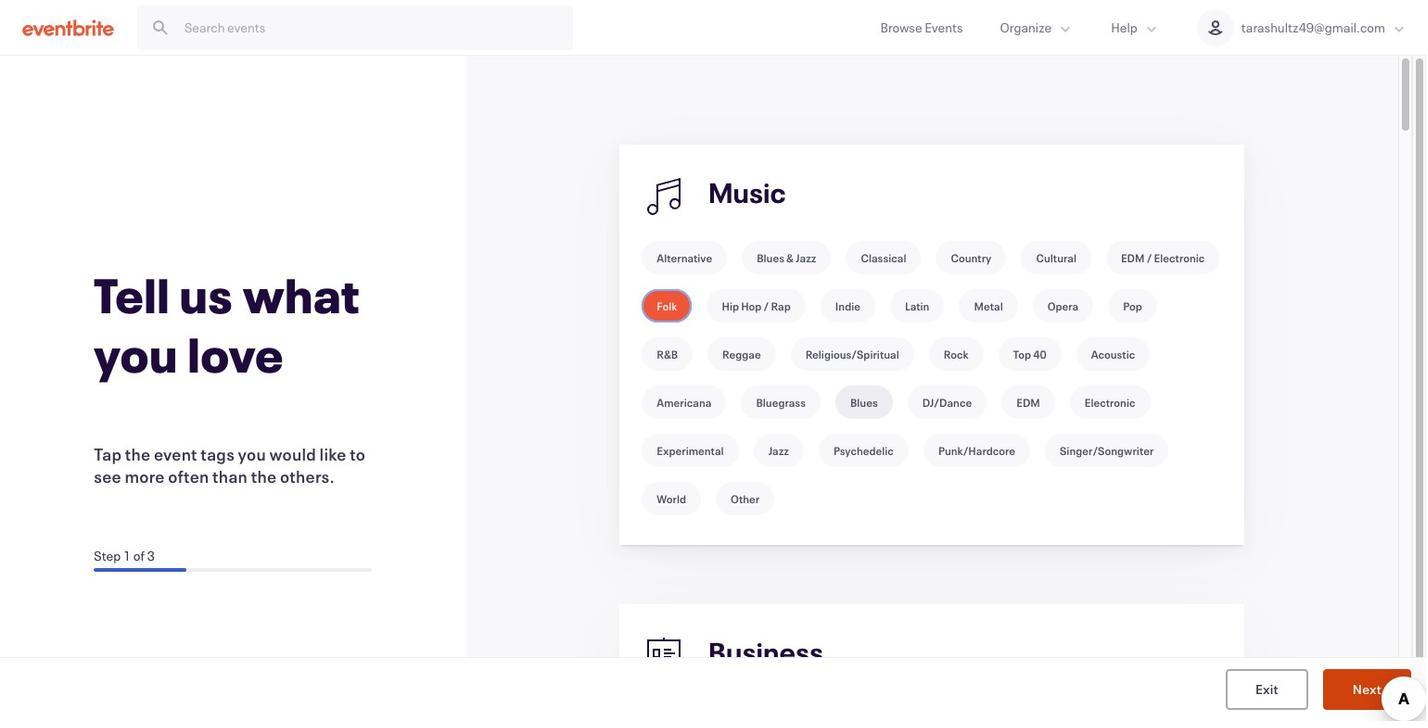 Task type: describe. For each thing, give the bounding box(es) containing it.
indie button
[[820, 289, 875, 323]]

other
[[731, 491, 760, 506]]

opera button
[[1033, 289, 1093, 323]]

hip
[[722, 299, 739, 313]]

alternative button
[[642, 241, 727, 274]]

reggae
[[722, 347, 761, 362]]

electronic button
[[1070, 386, 1150, 419]]

dj/dance button
[[908, 386, 987, 419]]

americana
[[657, 395, 712, 410]]

eventbrite image
[[22, 18, 114, 37]]

edm for edm
[[1016, 395, 1040, 410]]

tarashultz49@gmail.com
[[1241, 19, 1385, 36]]

organize
[[1000, 19, 1052, 36]]

classical
[[861, 250, 906, 265]]

reggae button
[[708, 338, 776, 371]]

psychedelic button
[[819, 434, 909, 467]]

blues for blues & jazz
[[757, 250, 784, 265]]

jazz button
[[754, 434, 804, 467]]

step 1 of 3
[[94, 547, 155, 564]]

progressbar image
[[94, 568, 187, 572]]

r&b button
[[642, 338, 693, 371]]

rock button
[[929, 338, 983, 371]]

world button
[[642, 482, 701, 516]]

bluegrass
[[756, 395, 806, 410]]

/ inside button
[[1147, 250, 1152, 265]]

tap
[[94, 443, 122, 465]]

blues for blues
[[850, 395, 878, 410]]

latin
[[905, 299, 930, 313]]

tell
[[94, 263, 170, 326]]

metal
[[974, 299, 1003, 313]]

hip hop / rap
[[722, 299, 791, 313]]

hop
[[741, 299, 762, 313]]

organize link
[[981, 0, 1092, 55]]

tell us what you love
[[94, 263, 360, 385]]

edm / electronic button
[[1106, 241, 1220, 274]]

browse
[[880, 19, 922, 36]]

hip hop / rap button
[[707, 289, 806, 323]]

next
[[1353, 680, 1382, 698]]

like
[[320, 443, 346, 465]]

tarashultz49@gmail.com link
[[1178, 0, 1426, 55]]

you inside tell us what you love
[[94, 322, 178, 385]]

other button
[[716, 482, 775, 516]]

singer/songwriter
[[1060, 443, 1154, 458]]

more
[[125, 465, 165, 487]]

edm for edm / electronic
[[1121, 250, 1145, 265]]

see
[[94, 465, 121, 487]]

exit button
[[1226, 669, 1308, 710]]

americana button
[[642, 386, 726, 419]]

religious/spiritual
[[805, 347, 899, 362]]

blues & jazz button
[[742, 241, 831, 274]]

country button
[[936, 241, 1006, 274]]

blues button
[[835, 386, 893, 419]]

rock
[[944, 347, 969, 362]]

top 40
[[1013, 347, 1047, 362]]

help link
[[1092, 0, 1178, 55]]

of
[[133, 547, 145, 564]]

music
[[709, 175, 786, 211]]

psychedelic
[[834, 443, 894, 458]]

1
[[123, 547, 131, 564]]

singer/songwriter button
[[1045, 434, 1169, 467]]

help
[[1111, 19, 1138, 36]]

pop button
[[1108, 289, 1157, 323]]

electronic inside electronic button
[[1085, 395, 1135, 410]]

experimental
[[657, 443, 724, 458]]

what
[[243, 263, 360, 326]]

tap the event tags you would like to see more often than the others.
[[94, 443, 366, 487]]

cultural
[[1036, 250, 1077, 265]]

experimental button
[[642, 434, 739, 467]]

0 horizontal spatial the
[[125, 443, 151, 465]]

folk button
[[642, 289, 692, 323]]



Task type: vqa. For each thing, say whether or not it's contained in the screenshot.
Acoustic button at the right of the page
yes



Task type: locate. For each thing, give the bounding box(es) containing it.
folk
[[657, 299, 677, 313]]

1 vertical spatial edm
[[1016, 395, 1040, 410]]

step
[[94, 547, 121, 564]]

/ inside button
[[764, 299, 769, 313]]

1 vertical spatial electronic
[[1085, 395, 1135, 410]]

country
[[951, 250, 992, 265]]

the right tap
[[125, 443, 151, 465]]

us
[[180, 263, 233, 326]]

rap
[[771, 299, 791, 313]]

next button
[[1323, 669, 1411, 710]]

love
[[188, 322, 284, 385]]

indie
[[835, 299, 860, 313]]

edm inside button
[[1121, 250, 1145, 265]]

1 vertical spatial you
[[238, 443, 266, 465]]

latin button
[[890, 289, 944, 323]]

40
[[1033, 347, 1047, 362]]

0 vertical spatial jazz
[[796, 250, 816, 265]]

events
[[925, 19, 963, 36]]

you right the tags
[[238, 443, 266, 465]]

0 vertical spatial electronic
[[1154, 250, 1205, 265]]

1 horizontal spatial jazz
[[796, 250, 816, 265]]

blues inside button
[[757, 250, 784, 265]]

1 horizontal spatial blues
[[850, 395, 878, 410]]

/ left rap
[[764, 299, 769, 313]]

the right than
[[251, 465, 277, 487]]

edm down top 40 button
[[1016, 395, 1040, 410]]

&
[[786, 250, 794, 265]]

0 vertical spatial /
[[1147, 250, 1152, 265]]

0 vertical spatial blues
[[757, 250, 784, 265]]

jazz inside button
[[796, 250, 816, 265]]

0 horizontal spatial you
[[94, 322, 178, 385]]

0 horizontal spatial /
[[764, 299, 769, 313]]

tags
[[201, 443, 235, 465]]

0 horizontal spatial blues
[[757, 250, 784, 265]]

1 vertical spatial /
[[764, 299, 769, 313]]

business
[[709, 635, 824, 671]]

to
[[350, 443, 366, 465]]

3
[[147, 547, 155, 564]]

0 vertical spatial edm
[[1121, 250, 1145, 265]]

acoustic button
[[1076, 338, 1150, 371]]

bluegrass button
[[741, 386, 821, 419]]

punk/hardcore button
[[923, 434, 1030, 467]]

pop
[[1123, 299, 1142, 313]]

top
[[1013, 347, 1031, 362]]

metal button
[[959, 289, 1018, 323]]

often
[[168, 465, 209, 487]]

electronic
[[1154, 250, 1205, 265], [1085, 395, 1135, 410]]

electronic down acoustic
[[1085, 395, 1135, 410]]

others.
[[280, 465, 335, 487]]

1 vertical spatial jazz
[[768, 443, 789, 458]]

blues up psychedelic button
[[850, 395, 878, 410]]

progressbar progress bar
[[94, 568, 372, 572]]

exit
[[1255, 680, 1278, 698]]

edm button
[[1002, 386, 1055, 419]]

would
[[269, 443, 316, 465]]

/
[[1147, 250, 1152, 265], [764, 299, 769, 313]]

blues & jazz
[[757, 250, 816, 265]]

jazz down bluegrass
[[768, 443, 789, 458]]

0 vertical spatial you
[[94, 322, 178, 385]]

classical button
[[846, 241, 921, 274]]

1 vertical spatial blues
[[850, 395, 878, 410]]

blues left & on the top right
[[757, 250, 784, 265]]

punk/hardcore
[[938, 443, 1015, 458]]

blues inside button
[[850, 395, 878, 410]]

electronic up pop button
[[1154, 250, 1205, 265]]

r&b
[[657, 347, 678, 362]]

edm inside button
[[1016, 395, 1040, 410]]

1 horizontal spatial electronic
[[1154, 250, 1205, 265]]

electronic inside edm / electronic button
[[1154, 250, 1205, 265]]

jazz inside button
[[768, 443, 789, 458]]

top 40 button
[[998, 338, 1061, 371]]

1 horizontal spatial you
[[238, 443, 266, 465]]

acoustic
[[1091, 347, 1135, 362]]

1 horizontal spatial the
[[251, 465, 277, 487]]

1 horizontal spatial /
[[1147, 250, 1152, 265]]

religious/spiritual button
[[791, 338, 914, 371]]

browse events
[[880, 19, 963, 36]]

0 horizontal spatial jazz
[[768, 443, 789, 458]]

world
[[657, 491, 686, 506]]

dj/dance
[[922, 395, 972, 410]]

0 horizontal spatial edm
[[1016, 395, 1040, 410]]

/ up pop button
[[1147, 250, 1152, 265]]

the
[[125, 443, 151, 465], [251, 465, 277, 487]]

event
[[154, 443, 197, 465]]

jazz right & on the top right
[[796, 250, 816, 265]]

you inside 'tap the event tags you would like to see more often than the others.'
[[238, 443, 266, 465]]

edm up pop
[[1121, 250, 1145, 265]]

opera
[[1048, 299, 1079, 313]]

browse events link
[[862, 0, 981, 55]]

1 horizontal spatial edm
[[1121, 250, 1145, 265]]

edm / electronic
[[1121, 250, 1205, 265]]

you left us
[[94, 322, 178, 385]]

blues
[[757, 250, 784, 265], [850, 395, 878, 410]]

cultural button
[[1021, 241, 1091, 274]]

0 horizontal spatial electronic
[[1085, 395, 1135, 410]]

jazz
[[796, 250, 816, 265], [768, 443, 789, 458]]

you
[[94, 322, 178, 385], [238, 443, 266, 465]]

than
[[212, 465, 248, 487]]

alternative
[[657, 250, 712, 265]]



